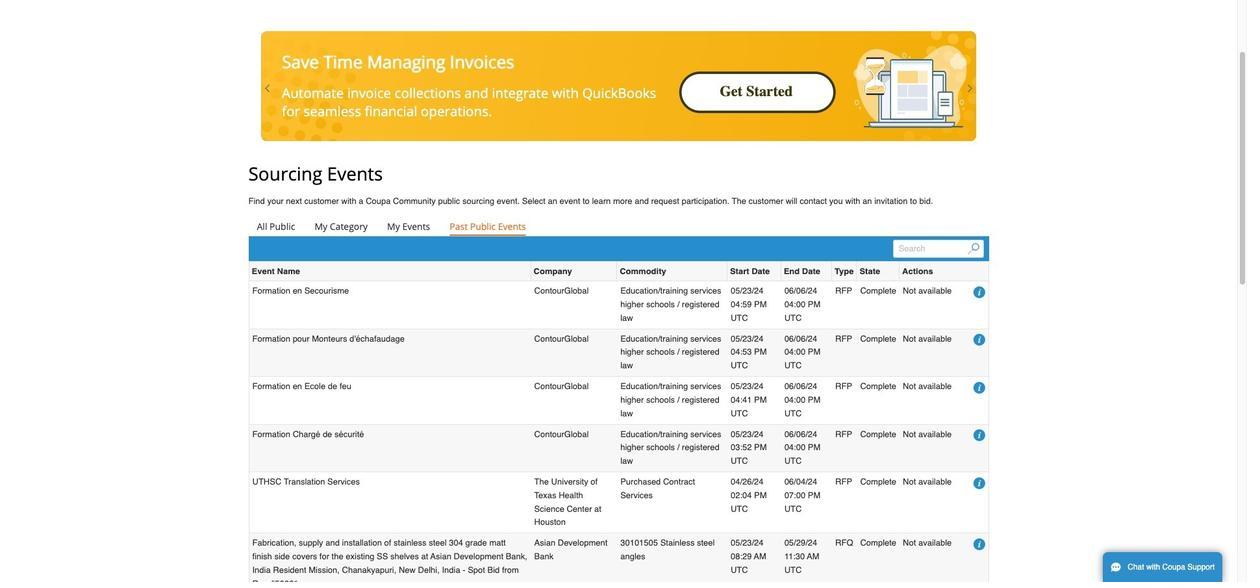 Task type: locate. For each thing, give the bounding box(es) containing it.
state element
[[857, 262, 900, 281]]

commodity element
[[617, 262, 727, 281]]

end date element
[[781, 262, 832, 281]]

event name element
[[249, 262, 531, 281]]

actions element
[[900, 262, 988, 281]]

next image
[[965, 83, 975, 93]]

type element
[[832, 262, 857, 281]]

company element
[[531, 262, 617, 281]]

Search text field
[[893, 240, 984, 258]]

tab list
[[248, 218, 989, 236]]



Task type: vqa. For each thing, say whether or not it's contained in the screenshot.
bottommost Customer
no



Task type: describe. For each thing, give the bounding box(es) containing it.
start date element
[[727, 262, 781, 281]]

previous image
[[262, 83, 273, 93]]

search image
[[968, 243, 980, 254]]



